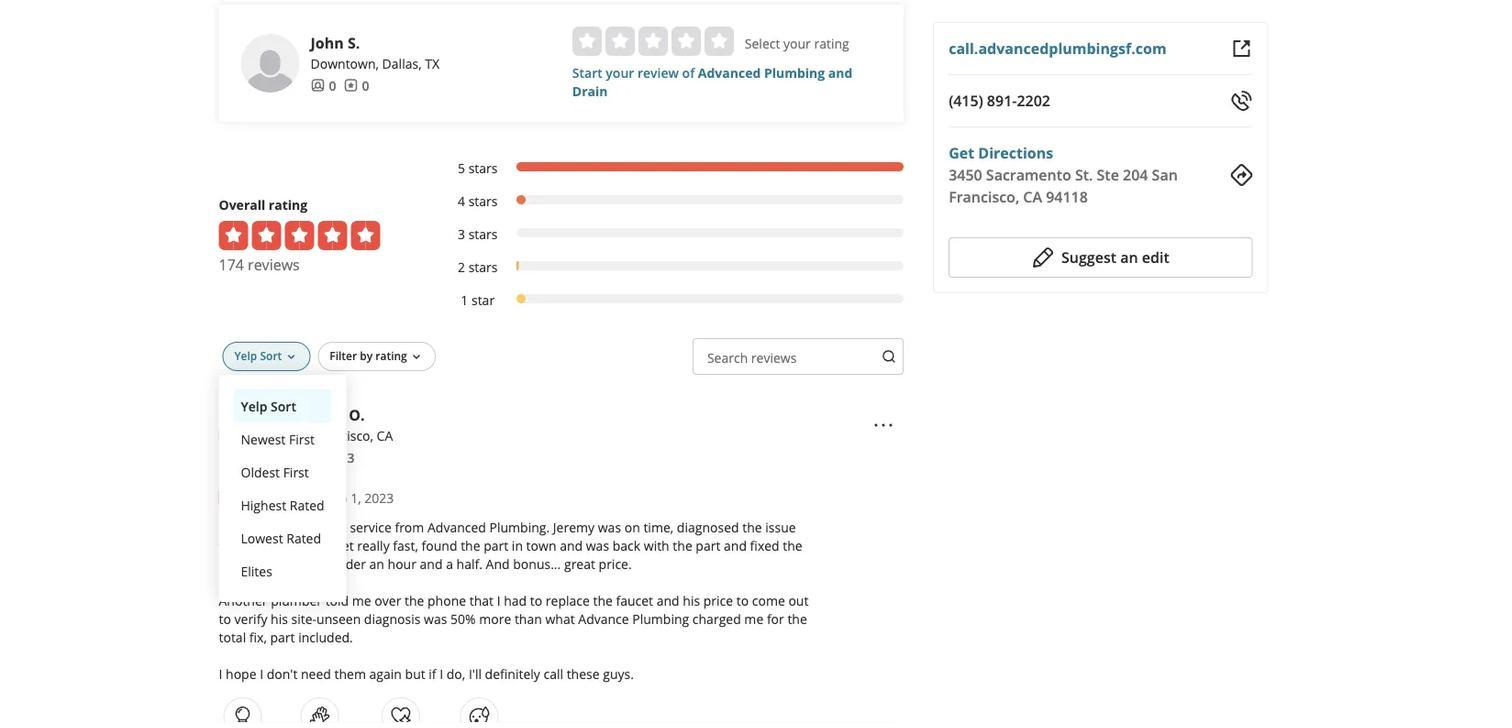 Task type: locate. For each thing, give the bounding box(es) containing it.
16 chevron down v2 image
[[284, 350, 298, 365], [409, 350, 424, 365]]

  text field
[[693, 338, 904, 375]]

0 horizontal spatial in
[[315, 555, 327, 573]]

rated up done,
[[286, 530, 321, 547]]

with
[[298, 519, 324, 536], [219, 537, 244, 554], [644, 537, 669, 554]]

rating right 'select'
[[814, 34, 849, 52]]

0 horizontal spatial faucet
[[316, 537, 354, 554]]

16 friends v2 image
[[311, 78, 325, 93]]

and left fixed
[[724, 537, 747, 554]]

rating right overall
[[269, 196, 307, 213]]

0
[[329, 76, 336, 94], [362, 76, 369, 94]]

1 vertical spatial 5 star rating image
[[219, 489, 318, 507]]

5 star rating image for 174 reviews
[[219, 221, 380, 250]]

the right "over"
[[405, 592, 424, 609]]

0 vertical spatial me
[[352, 592, 371, 609]]

with up kitchen
[[298, 519, 324, 536]]

1 horizontal spatial 16 chevron down v2 image
[[409, 350, 424, 365]]

0 vertical spatial advanced
[[698, 64, 761, 81]]

an left edit at top
[[1120, 248, 1138, 267]]

rating right by
[[375, 348, 407, 364]]

0 vertical spatial san
[[1152, 165, 1178, 185]]

suggest an edit button
[[949, 238, 1253, 278]]

menu image
[[873, 415, 895, 437]]

the down time,
[[673, 537, 692, 554]]

1 vertical spatial was
[[586, 537, 609, 554]]

yelp for yelp sort button
[[241, 398, 267, 415]]

1 horizontal spatial francisco,
[[949, 187, 1019, 207]]

and left a
[[420, 555, 443, 573]]

bonus...
[[513, 555, 561, 573]]

2 horizontal spatial rating
[[814, 34, 849, 52]]

search
[[707, 349, 748, 366]]

0 vertical spatial francisco,
[[949, 187, 1019, 207]]

really
[[219, 519, 254, 536]]

174 reviews
[[219, 255, 300, 275]]

to up total
[[219, 610, 231, 628]]

0 right the 16 review v2 icon
[[362, 76, 369, 94]]

0 horizontal spatial san
[[289, 427, 311, 444]]

kitchen
[[270, 537, 313, 554]]

24 pencil v2 image
[[1032, 247, 1054, 269]]

sep 1, 2023
[[325, 489, 394, 507]]

1 vertical spatial plumbing
[[632, 610, 689, 628]]

i left had
[[497, 592, 500, 609]]

0 horizontal spatial me
[[352, 592, 371, 609]]

1 16 chevron down v2 image from the left
[[284, 350, 298, 365]]

total
[[219, 629, 246, 646]]

yelp for yelp sort dropdown button
[[234, 348, 257, 364]]

1 horizontal spatial to
[[530, 592, 542, 609]]

the down issue
[[783, 537, 802, 554]]

stars inside the filter reviews by 5 stars rating element
[[468, 159, 498, 176]]

highest
[[241, 497, 286, 514]]

part right fix,
[[270, 629, 295, 646]]

friends element down newest first
[[289, 448, 314, 467]]

ca down sacramento
[[1023, 187, 1042, 207]]

tx
[[425, 54, 439, 72]]

downtown,
[[311, 54, 379, 72]]

1 horizontal spatial ca
[[1023, 187, 1042, 207]]

dallas,
[[382, 54, 422, 72]]

in right done,
[[315, 555, 327, 573]]

1 horizontal spatial me
[[744, 610, 763, 628]]

1 vertical spatial first
[[283, 464, 309, 481]]

search reviews
[[707, 349, 797, 366]]

3
[[458, 225, 465, 243]]

1 horizontal spatial san
[[1152, 165, 1178, 185]]

part down the diagnosed in the left bottom of the page
[[696, 537, 720, 554]]

(415) 891-2202
[[949, 91, 1050, 111]]

reviews
[[248, 255, 300, 275], [751, 349, 797, 366]]

friends element left the 16 review v2 icon
[[311, 76, 336, 94]]

yelp inside button
[[241, 398, 267, 415]]

yelp up yelp sort button
[[234, 348, 257, 364]]

1 horizontal spatial rating
[[375, 348, 407, 364]]

2 vertical spatial was
[[424, 610, 447, 628]]

1 vertical spatial yelp
[[241, 398, 267, 415]]

was left on
[[598, 519, 621, 536]]

1 vertical spatial faucet
[[616, 592, 653, 609]]

0 right 16 friends v2 image
[[329, 76, 336, 94]]

1 vertical spatial san
[[289, 427, 311, 444]]

i
[[497, 592, 500, 609], [219, 665, 222, 683], [260, 665, 263, 683], [440, 665, 443, 683]]

1 horizontal spatial his
[[683, 592, 700, 609]]

the down sep
[[327, 519, 347, 536]]

sort up newest first button
[[271, 398, 296, 415]]

me
[[352, 592, 371, 609], [744, 610, 763, 628]]

first
[[289, 431, 315, 448], [283, 464, 309, 481]]

1 vertical spatial me
[[744, 610, 763, 628]]

2 16 chevron down v2 image from the left
[[409, 350, 424, 365]]

1 horizontal spatial plumbing
[[764, 64, 825, 81]]

5 star rating image down overall rating in the top left of the page
[[219, 221, 380, 250]]

2 horizontal spatial to
[[736, 592, 749, 609]]

16 chevron down v2 image for yelp sort
[[284, 350, 298, 365]]

0 horizontal spatial part
[[270, 629, 295, 646]]

0 inside reviews element
[[362, 76, 369, 94]]

advanced up found
[[427, 519, 486, 536]]

plumbing down select your rating
[[764, 64, 825, 81]]

sort inside dropdown button
[[260, 348, 282, 364]]

photo of patricia o. image
[[219, 406, 277, 465]]

1 horizontal spatial faucet
[[616, 592, 653, 609]]

0 vertical spatial faucet
[[316, 537, 354, 554]]

0 horizontal spatial his
[[271, 610, 288, 628]]

faucet
[[316, 537, 354, 554], [616, 592, 653, 609]]

2 5 star rating image from the top
[[219, 489, 318, 507]]

1 vertical spatial in
[[315, 555, 327, 573]]

16 chevron down v2 image right filter by rating
[[409, 350, 424, 365]]

filter reviews by 5 stars rating element
[[439, 159, 904, 177]]

unseen
[[317, 610, 361, 628]]

yelp inside dropdown button
[[234, 348, 257, 364]]

francisco,
[[949, 187, 1019, 207], [314, 427, 373, 444]]

0 vertical spatial an
[[1120, 248, 1138, 267]]

replace
[[546, 592, 590, 609]]

16 chevron down v2 image inside yelp sort dropdown button
[[284, 350, 298, 365]]

1 vertical spatial reviews
[[751, 349, 797, 366]]

2 stars from the top
[[468, 192, 498, 209]]

None radio
[[605, 26, 635, 56]]

4 stars from the top
[[468, 258, 498, 276]]

16 chevron down v2 image up yelp sort button
[[284, 350, 298, 365]]

yelp sort up the "newest"
[[241, 398, 296, 415]]

stars right 3
[[468, 225, 498, 243]]

1 vertical spatial an
[[369, 555, 384, 573]]

i right hope
[[260, 665, 263, 683]]

filter by rating
[[330, 348, 407, 364]]

1 vertical spatial his
[[271, 610, 288, 628]]

part up and
[[484, 537, 508, 554]]

0 horizontal spatial advanced
[[427, 519, 486, 536]]

i'll
[[469, 665, 482, 683]]

3450
[[949, 165, 982, 185]]

the up "advance"
[[593, 592, 613, 609]]

1 5 star rating image from the top
[[219, 221, 380, 250]]

1 horizontal spatial 0
[[362, 76, 369, 94]]

0 horizontal spatial reviews
[[248, 255, 300, 275]]

was down the phone
[[424, 610, 447, 628]]

his
[[683, 592, 700, 609], [271, 610, 288, 628]]

site-
[[291, 610, 317, 628]]

16 chevron down v2 image inside filter by rating dropdown button
[[409, 350, 424, 365]]

first for oldest first
[[283, 464, 309, 481]]

found
[[422, 537, 457, 554]]

1 vertical spatial advanced
[[427, 519, 486, 536]]

1 vertical spatial rating
[[269, 196, 307, 213]]

to
[[530, 592, 542, 609], [736, 592, 749, 609], [219, 610, 231, 628]]

ca
[[1023, 187, 1042, 207], [377, 427, 393, 444]]

first inside oldest first button
[[283, 464, 309, 481]]

in down the plumbing.
[[512, 537, 523, 554]]

yelp sort for yelp sort button
[[241, 398, 296, 415]]

patricia
[[289, 405, 345, 425]]

friends element
[[311, 76, 336, 94], [289, 448, 314, 467]]

1 0 from the left
[[329, 76, 336, 94]]

rating inside dropdown button
[[375, 348, 407, 364]]

stars right 4
[[468, 192, 498, 209]]

and
[[486, 555, 510, 573]]

first down the patricia
[[289, 431, 315, 448]]

with down the really
[[219, 537, 244, 554]]

ca inside 'get directions 3450 sacramento st. ste 204 san francisco, ca 94118'
[[1023, 187, 1042, 207]]

16 review v2 image
[[344, 78, 358, 93]]

s.
[[348, 33, 360, 53]]

0 horizontal spatial 16 chevron down v2 image
[[284, 350, 298, 365]]

2 horizontal spatial with
[[644, 537, 669, 554]]

1 horizontal spatial advanced
[[698, 64, 761, 81]]

john s. downtown, dallas, tx
[[311, 33, 439, 72]]

sep
[[325, 489, 347, 507]]

2 vertical spatial rating
[[375, 348, 407, 364]]

another plumber told me over the phone that i had to replace the faucet and his price to come out to verify his site-unseen diagnosis was 50% more than what advance plumbing charged me for the total fix, part included.
[[219, 592, 809, 646]]

was up 'price.'
[[586, 537, 609, 554]]

1 stars from the top
[[468, 159, 498, 176]]

service
[[350, 519, 391, 536]]

0 horizontal spatial plumbing
[[632, 610, 689, 628]]

rating element
[[572, 26, 734, 56]]

204
[[1123, 165, 1148, 185]]

me left the for
[[744, 610, 763, 628]]

overall
[[219, 196, 265, 213]]

2 0 from the left
[[362, 76, 369, 94]]

advanced right of
[[698, 64, 761, 81]]

yelp
[[234, 348, 257, 364], [241, 398, 267, 415]]

1 horizontal spatial your
[[783, 34, 811, 52]]

891-
[[987, 91, 1017, 111]]

5 star rating image down oldest first on the left of the page
[[219, 489, 318, 507]]

first for newest first
[[289, 431, 315, 448]]

definitely
[[485, 665, 540, 683]]

1 vertical spatial rated
[[286, 530, 321, 547]]

really happy with the service from advanced plumbing. jeremy was on time, diagnosed the issue with my kitchen faucet really fast, found the part in town and was back with the part and fixed the problem. done, in under an hour and a half. and bonus... great price.
[[219, 519, 802, 573]]

faucet up "advance"
[[616, 592, 653, 609]]

francisco, down 3450
[[949, 187, 1019, 207]]

0 horizontal spatial francisco,
[[314, 427, 373, 444]]

yelp sort inside dropdown button
[[234, 348, 282, 364]]

0 vertical spatial reviews
[[248, 255, 300, 275]]

1 horizontal spatial reviews
[[751, 349, 797, 366]]

rated inside button
[[290, 497, 324, 514]]

None radio
[[572, 26, 602, 56], [638, 26, 668, 56], [671, 26, 701, 56], [704, 26, 734, 56], [572, 26, 602, 56], [638, 26, 668, 56], [671, 26, 701, 56], [704, 26, 734, 56]]

stars for 5 stars
[[468, 159, 498, 176]]

advanced
[[698, 64, 761, 81], [427, 519, 486, 536]]

more
[[479, 610, 511, 628]]

call.advancedplumbingsf.com
[[949, 39, 1167, 58]]

ca up 2023
[[377, 427, 393, 444]]

5 stars
[[458, 159, 498, 176]]

1 horizontal spatial with
[[298, 519, 324, 536]]

plumbing left charged
[[632, 610, 689, 628]]

0 vertical spatial first
[[289, 431, 315, 448]]

sort
[[260, 348, 282, 364], [271, 398, 296, 415]]

0 for friends element containing 0
[[329, 76, 336, 94]]

0 horizontal spatial an
[[369, 555, 384, 573]]

again
[[369, 665, 402, 683]]

rated inside button
[[286, 530, 321, 547]]

0 vertical spatial sort
[[260, 348, 282, 364]]

1 vertical spatial francisco,
[[314, 427, 373, 444]]

and down jeremy
[[560, 537, 583, 554]]

5 star rating image
[[219, 221, 380, 250], [219, 489, 318, 507]]

san inside patricia o. san francisco, ca
[[289, 427, 311, 444]]

0 vertical spatial 5 star rating image
[[219, 221, 380, 250]]

and
[[828, 64, 853, 81], [560, 537, 583, 554], [724, 537, 747, 554], [420, 555, 443, 573], [657, 592, 679, 609]]

your right start
[[606, 64, 634, 81]]

review
[[638, 64, 679, 81]]

rated left sep
[[290, 497, 324, 514]]

his left price
[[683, 592, 700, 609]]

0 horizontal spatial your
[[606, 64, 634, 81]]

fix,
[[249, 629, 267, 646]]

an down really
[[369, 555, 384, 573]]

was inside another plumber told me over the phone that i had to replace the faucet and his price to come out to verify his site-unseen diagnosis was 50% more than what advance plumbing charged me for the total fix, part included.
[[424, 610, 447, 628]]

1 vertical spatial ca
[[377, 427, 393, 444]]

friends element containing 0
[[311, 76, 336, 94]]

2 horizontal spatial part
[[696, 537, 720, 554]]

yelp sort inside button
[[241, 398, 296, 415]]

from
[[395, 519, 424, 536]]

san right 204
[[1152, 165, 1178, 185]]

1 vertical spatial your
[[606, 64, 634, 81]]

50%
[[450, 610, 476, 628]]

0 vertical spatial was
[[598, 519, 621, 536]]

reviews element
[[344, 76, 369, 94]]

faucet up under
[[316, 537, 354, 554]]

yelp sort for yelp sort dropdown button
[[234, 348, 282, 364]]

0 vertical spatial in
[[512, 537, 523, 554]]

and left price
[[657, 592, 679, 609]]

stars inside filter reviews by 4 stars rating element
[[468, 192, 498, 209]]

with down time,
[[644, 537, 669, 554]]

0 vertical spatial ca
[[1023, 187, 1042, 207]]

0 vertical spatial yelp
[[234, 348, 257, 364]]

first inside newest first button
[[289, 431, 315, 448]]

sort up yelp sort button
[[260, 348, 282, 364]]

an
[[1120, 248, 1138, 267], [369, 555, 384, 573]]

san down the patricia
[[289, 427, 311, 444]]

0 inside friends element
[[329, 76, 336, 94]]

stars inside filter reviews by 2 stars rating element
[[468, 258, 498, 276]]

advanced inside advanced plumbing and drain
[[698, 64, 761, 81]]

his left 'site-'
[[271, 610, 288, 628]]

yelp sort up yelp sort button
[[234, 348, 282, 364]]

an inside really happy with the service from advanced plumbing. jeremy was on time, diagnosed the issue with my kitchen faucet really fast, found the part in town and was back with the part and fixed the problem. done, in under an hour and a half. and bonus... great price.
[[369, 555, 384, 573]]

sort inside button
[[271, 398, 296, 415]]

yelp up the "newest"
[[241, 398, 267, 415]]

to up than
[[530, 592, 542, 609]]

0 vertical spatial yelp sort
[[234, 348, 282, 364]]

plumbing.
[[489, 519, 550, 536]]

rated for lowest rated
[[286, 530, 321, 547]]

24 phone v2 image
[[1231, 90, 1253, 112]]

if
[[429, 665, 436, 683]]

0 vertical spatial plumbing
[[764, 64, 825, 81]]

stars right 5
[[468, 159, 498, 176]]

sort for yelp sort button
[[271, 398, 296, 415]]

to right price
[[736, 592, 749, 609]]

1 horizontal spatial an
[[1120, 248, 1138, 267]]

friends element for patricia o.
[[289, 448, 314, 467]]

0 horizontal spatial ca
[[377, 427, 393, 444]]

hope
[[226, 665, 256, 683]]

filter reviews by 1 star rating element
[[439, 291, 904, 309]]

diagnosis
[[364, 610, 421, 628]]

elites button
[[233, 555, 332, 588]]

0 vertical spatial friends element
[[311, 76, 336, 94]]

francisco, up 13 on the bottom of the page
[[314, 427, 373, 444]]

3 stars from the top
[[468, 225, 498, 243]]

faucet inside another plumber told me over the phone that i had to replace the faucet and his price to come out to verify his site-unseen diagnosis was 50% more than what advance plumbing charged me for the total fix, part included.
[[616, 592, 653, 609]]

0 horizontal spatial 0
[[329, 76, 336, 94]]

reviews right the search
[[751, 349, 797, 366]]

0 vertical spatial your
[[783, 34, 811, 52]]

yelp sort button
[[233, 390, 332, 423]]

filter reviews by 2 stars rating element
[[439, 258, 904, 276]]

your for start
[[606, 64, 634, 81]]

0 vertical spatial rated
[[290, 497, 324, 514]]

0 vertical spatial rating
[[814, 34, 849, 52]]

and down select your rating
[[828, 64, 853, 81]]

reviews right 174 on the left top of the page
[[248, 255, 300, 275]]

1 vertical spatial yelp sort
[[241, 398, 296, 415]]

me right told
[[352, 592, 371, 609]]

your right 'select'
[[783, 34, 811, 52]]

1 vertical spatial friends element
[[289, 448, 314, 467]]

jeremy
[[553, 519, 595, 536]]

of
[[682, 64, 695, 81]]

first down newest first button
[[283, 464, 309, 481]]

stars inside filter reviews by 3 stars rating element
[[468, 225, 498, 243]]

oldest first button
[[233, 456, 332, 489]]

1 vertical spatial sort
[[271, 398, 296, 415]]

st.
[[1075, 165, 1093, 185]]

stars right 2
[[468, 258, 498, 276]]

part inside another plumber told me over the phone that i had to replace the faucet and his price to come out to verify his site-unseen diagnosis was 50% more than what advance plumbing charged me for the total fix, part included.
[[270, 629, 295, 646]]



Task type: vqa. For each thing, say whether or not it's contained in the screenshot.
Yelp Sort popup button Sort
yes



Task type: describe. For each thing, give the bounding box(es) containing it.
highest rated
[[241, 497, 324, 514]]

lowest
[[241, 530, 283, 547]]

half.
[[456, 555, 482, 573]]

ca inside patricia o. san francisco, ca
[[377, 427, 393, 444]]

reviews for search reviews
[[751, 349, 797, 366]]

rated for highest rated
[[290, 497, 324, 514]]

your for select
[[783, 34, 811, 52]]

back
[[613, 537, 640, 554]]

price.
[[599, 555, 632, 573]]

highest rated button
[[233, 489, 332, 522]]

told
[[325, 592, 349, 609]]

hour
[[388, 555, 416, 573]]

on
[[624, 519, 640, 536]]

filter reviews by 3 stars rating element
[[439, 225, 904, 243]]

john
[[311, 33, 344, 53]]

yelp sort button
[[222, 342, 310, 371]]

fast,
[[393, 537, 418, 554]]

the down out
[[787, 610, 807, 628]]

4
[[458, 192, 465, 209]]

call
[[544, 665, 563, 683]]

the up half.
[[461, 537, 480, 554]]

0 for reviews element
[[362, 76, 369, 94]]

great
[[564, 555, 595, 573]]

select
[[745, 34, 780, 52]]

price
[[703, 592, 733, 609]]

faucet inside really happy with the service from advanced plumbing. jeremy was on time, diagnosed the issue with my kitchen faucet really fast, found the part in town and was back with the part and fixed the problem. done, in under an hour and a half. and bonus... great price.
[[316, 537, 354, 554]]

than
[[515, 610, 542, 628]]

john s. link
[[311, 33, 360, 53]]

for
[[767, 610, 784, 628]]

oldest first
[[241, 464, 309, 481]]

patricia o. link
[[289, 405, 365, 425]]

out
[[788, 592, 809, 609]]

but
[[405, 665, 425, 683]]

time,
[[643, 519, 674, 536]]

francisco, inside patricia o. san francisco, ca
[[314, 427, 373, 444]]

stars for 2 stars
[[468, 258, 498, 276]]

guys.
[[603, 665, 634, 683]]

0 vertical spatial his
[[683, 592, 700, 609]]

by
[[360, 348, 373, 364]]

advanced inside really happy with the service from advanced plumbing. jeremy was on time, diagnosed the issue with my kitchen faucet really fast, found the part in town and was back with the part and fixed the problem. done, in under an hour and a half. and bonus... great price.
[[427, 519, 486, 536]]

suggest an edit
[[1061, 248, 1169, 267]]

reviews for 174 reviews
[[248, 255, 300, 275]]

i left hope
[[219, 665, 222, 683]]

i hope i don't need them again but if i do, i'll definitely call these guys.
[[219, 665, 634, 683]]

my
[[248, 537, 266, 554]]

get directions link
[[949, 143, 1053, 163]]

san inside 'get directions 3450 sacramento st. ste 204 san francisco, ca 94118'
[[1152, 165, 1178, 185]]

1 horizontal spatial part
[[484, 537, 508, 554]]

0 horizontal spatial rating
[[269, 196, 307, 213]]

suggest
[[1061, 248, 1116, 267]]

get
[[949, 143, 974, 163]]

over
[[375, 592, 401, 609]]

newest
[[241, 431, 286, 448]]

lowest rated button
[[233, 522, 332, 555]]

done,
[[277, 555, 312, 573]]

and inside another plumber told me over the phone that i had to replace the faucet and his price to come out to verify his site-unseen diagnosis was 50% more than what advance plumbing charged me for the total fix, part included.
[[657, 592, 679, 609]]

included.
[[298, 629, 353, 646]]

come
[[752, 592, 785, 609]]

1
[[461, 291, 468, 309]]

had
[[504, 592, 527, 609]]

13
[[340, 449, 355, 466]]

overall rating
[[219, 196, 307, 213]]

plumbing inside advanced plumbing and drain
[[764, 64, 825, 81]]

5 star rating image for sep 1, 2023
[[219, 489, 318, 507]]

the up fixed
[[742, 519, 762, 536]]

4 stars
[[458, 192, 498, 209]]

issue
[[765, 519, 796, 536]]

rating for select your rating
[[814, 34, 849, 52]]

2
[[458, 258, 465, 276]]

an inside button
[[1120, 248, 1138, 267]]

star
[[471, 291, 495, 309]]

town
[[526, 537, 556, 554]]

newest first
[[241, 431, 315, 448]]

advanced plumbing and drain
[[572, 64, 853, 99]]

3 stars
[[458, 225, 498, 243]]

search image
[[882, 350, 896, 364]]

verify
[[234, 610, 267, 628]]

1,
[[351, 489, 361, 507]]

another
[[219, 592, 267, 609]]

get directions 3450 sacramento st. ste 204 san francisco, ca 94118
[[949, 143, 1178, 207]]

photo of john s. image
[[241, 34, 300, 93]]

phone
[[428, 592, 466, 609]]

select your rating
[[745, 34, 849, 52]]

24 external link v2 image
[[1231, 38, 1253, 60]]

need
[[301, 665, 331, 683]]

rating for filter by rating
[[375, 348, 407, 364]]

drain
[[572, 82, 608, 99]]

(no rating) image
[[572, 26, 734, 56]]

a
[[446, 555, 453, 573]]

i right if
[[440, 665, 443, 683]]

16 chevron down v2 image for filter by rating
[[409, 350, 424, 365]]

2023
[[364, 489, 394, 507]]

under
[[330, 555, 366, 573]]

0 horizontal spatial with
[[219, 537, 244, 554]]

lowest rated
[[241, 530, 321, 547]]

sort for yelp sort dropdown button
[[260, 348, 282, 364]]

friends element for john s.
[[311, 76, 336, 94]]

them
[[334, 665, 366, 683]]

plumbing inside another plumber told me over the phone that i had to replace the faucet and his price to come out to verify his site-unseen diagnosis was 50% more than what advance plumbing charged me for the total fix, part included.
[[632, 610, 689, 628]]

(415)
[[949, 91, 983, 111]]

start your review of
[[572, 64, 698, 81]]

stars for 3 stars
[[468, 225, 498, 243]]

diagnosed
[[677, 519, 739, 536]]

0 horizontal spatial to
[[219, 610, 231, 628]]

filter reviews by 4 stars rating element
[[439, 192, 904, 210]]

stars for 4 stars
[[468, 192, 498, 209]]

24 directions v2 image
[[1231, 164, 1253, 186]]

what
[[545, 610, 575, 628]]

elites
[[241, 563, 272, 580]]

call.advancedplumbingsf.com link
[[949, 39, 1167, 58]]

edit
[[1142, 248, 1169, 267]]

174
[[219, 255, 244, 275]]

advance
[[578, 610, 629, 628]]

5
[[458, 159, 465, 176]]

and inside advanced plumbing and drain
[[828, 64, 853, 81]]

1 horizontal spatial in
[[512, 537, 523, 554]]

francisco, inside 'get directions 3450 sacramento st. ste 204 san francisco, ca 94118'
[[949, 187, 1019, 207]]

filter
[[330, 348, 357, 364]]

sacramento
[[986, 165, 1071, 185]]

i inside another plumber told me over the phone that i had to replace the faucet and his price to come out to verify his site-unseen diagnosis was 50% more than what advance plumbing charged me for the total fix, part included.
[[497, 592, 500, 609]]

newest first button
[[233, 423, 332, 456]]



